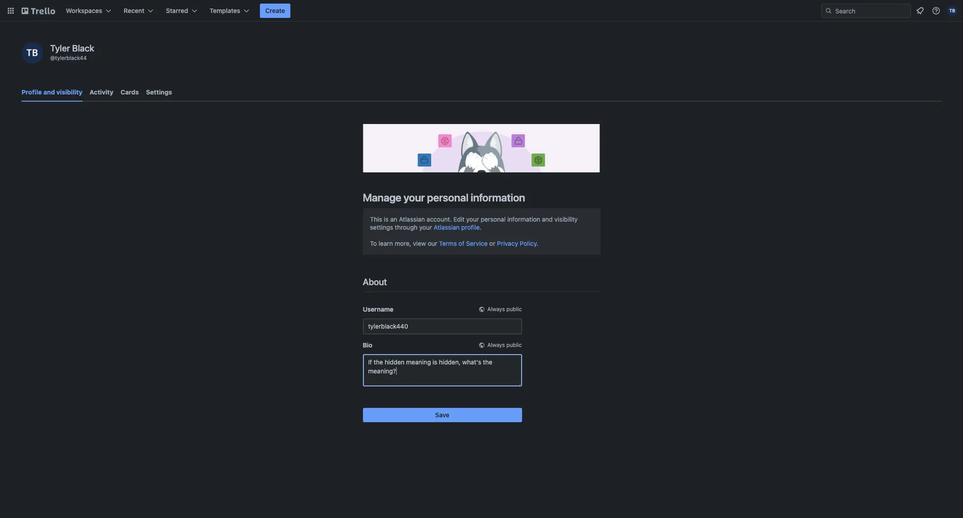 Task type: describe. For each thing, give the bounding box(es) containing it.
1 vertical spatial your
[[466, 215, 479, 223]]

recent button
[[118, 4, 159, 18]]

0 vertical spatial your
[[404, 191, 425, 204]]

cards
[[121, 88, 139, 96]]

settings link
[[146, 84, 172, 100]]

primary element
[[0, 0, 963, 22]]

public for username
[[507, 306, 522, 313]]

visibility inside profile and visibility link
[[56, 88, 82, 96]]

an
[[390, 215, 397, 223]]

is
[[384, 215, 389, 223]]

workspaces
[[66, 7, 102, 14]]

service
[[466, 240, 488, 247]]

information inside this is an atlassian account. edit your personal information and visibility settings through your
[[507, 215, 540, 223]]

more,
[[395, 240, 411, 247]]

templates button
[[204, 4, 255, 18]]

or
[[489, 240, 495, 247]]

edit
[[453, 215, 465, 223]]

of
[[459, 240, 464, 247]]

activity link
[[90, 84, 113, 100]]

1 horizontal spatial atlassian
[[434, 224, 460, 231]]

starred
[[166, 7, 188, 14]]

settings
[[370, 224, 393, 231]]

cards link
[[121, 84, 139, 100]]

our
[[428, 240, 437, 247]]

always public for username
[[487, 306, 522, 313]]

0 notifications image
[[915, 5, 926, 16]]

atlassian profile
[[434, 224, 480, 231]]

learn
[[379, 240, 393, 247]]

policy
[[520, 240, 537, 247]]

tylerblack44
[[55, 55, 87, 61]]

to
[[370, 240, 377, 247]]

tyler
[[50, 43, 70, 53]]

2 vertical spatial your
[[419, 224, 432, 231]]

save button
[[363, 408, 522, 423]]

tyler black (tylerblack44) image inside primary element
[[947, 5, 958, 16]]

bio
[[363, 341, 372, 349]]

0 vertical spatial information
[[471, 191, 525, 204]]

profile
[[22, 88, 42, 96]]

this
[[370, 215, 382, 223]]

back to home image
[[22, 4, 55, 18]]

recent
[[124, 7, 144, 14]]

always public for bio
[[487, 342, 522, 349]]

Bio text field
[[363, 354, 522, 387]]



Task type: locate. For each thing, give the bounding box(es) containing it.
2 public from the top
[[507, 342, 522, 349]]

0 vertical spatial visibility
[[56, 88, 82, 96]]

1 public from the top
[[507, 306, 522, 313]]

1 vertical spatial public
[[507, 342, 522, 349]]

1 vertical spatial tyler black (tylerblack44) image
[[22, 42, 43, 64]]

2 always public from the top
[[487, 342, 522, 349]]

1 horizontal spatial personal
[[481, 215, 506, 223]]

this is an atlassian account. edit your personal information and visibility settings through your
[[370, 215, 578, 231]]

. inside . to learn more, view our
[[480, 224, 482, 231]]

always public
[[487, 306, 522, 313], [487, 342, 522, 349]]

0 vertical spatial public
[[507, 306, 522, 313]]

1 vertical spatial atlassian
[[434, 224, 460, 231]]

username
[[363, 306, 394, 313]]

0 horizontal spatial visibility
[[56, 88, 82, 96]]

public
[[507, 306, 522, 313], [507, 342, 522, 349]]

0 vertical spatial and
[[43, 88, 55, 96]]

1 vertical spatial .
[[537, 240, 538, 247]]

privacy policy link
[[497, 240, 537, 247]]

1 vertical spatial and
[[542, 215, 553, 223]]

atlassian inside this is an atlassian account. edit your personal information and visibility settings through your
[[399, 215, 425, 223]]

save
[[435, 411, 450, 419]]

0 vertical spatial always
[[487, 306, 505, 313]]

1 always public from the top
[[487, 306, 522, 313]]

0 vertical spatial tyler black (tylerblack44) image
[[947, 5, 958, 16]]

1 horizontal spatial and
[[542, 215, 553, 223]]

public for bio
[[507, 342, 522, 349]]

1 vertical spatial always public
[[487, 342, 522, 349]]

0 horizontal spatial atlassian
[[399, 215, 425, 223]]

manage
[[363, 191, 401, 204]]

1 vertical spatial visibility
[[554, 215, 578, 223]]

Username text field
[[363, 319, 522, 335]]

atlassian up through
[[399, 215, 425, 223]]

.
[[480, 224, 482, 231], [537, 240, 538, 247]]

1 horizontal spatial visibility
[[554, 215, 578, 223]]

personal
[[427, 191, 468, 204], [481, 215, 506, 223]]

search image
[[825, 7, 832, 14]]

always for username
[[487, 306, 505, 313]]

0 vertical spatial personal
[[427, 191, 468, 204]]

your up through
[[404, 191, 425, 204]]

create
[[265, 7, 285, 14]]

about
[[363, 277, 387, 287]]

personal up account.
[[427, 191, 468, 204]]

manage your personal information
[[363, 191, 525, 204]]

visibility inside this is an atlassian account. edit your personal information and visibility settings through your
[[554, 215, 578, 223]]

@
[[50, 55, 55, 61]]

. to learn more, view our
[[370, 224, 482, 247]]

Search field
[[832, 4, 911, 17]]

tyler black @ tylerblack44
[[50, 43, 94, 61]]

your
[[404, 191, 425, 204], [466, 215, 479, 223], [419, 224, 432, 231]]

and
[[43, 88, 55, 96], [542, 215, 553, 223]]

0 horizontal spatial personal
[[427, 191, 468, 204]]

personal inside this is an atlassian account. edit your personal information and visibility settings through your
[[481, 215, 506, 223]]

0 vertical spatial .
[[480, 224, 482, 231]]

your down account.
[[419, 224, 432, 231]]

always for bio
[[487, 342, 505, 349]]

activity
[[90, 88, 113, 96]]

2 always from the top
[[487, 342, 505, 349]]

and inside this is an atlassian account. edit your personal information and visibility settings through your
[[542, 215, 553, 223]]

privacy
[[497, 240, 518, 247]]

workspaces button
[[61, 4, 117, 18]]

. up service
[[480, 224, 482, 231]]

1 always from the top
[[487, 306, 505, 313]]

profile and visibility
[[22, 88, 82, 96]]

profile
[[461, 224, 480, 231]]

atlassian profile link
[[434, 224, 480, 231]]

your up profile
[[466, 215, 479, 223]]

personal up or
[[481, 215, 506, 223]]

information
[[471, 191, 525, 204], [507, 215, 540, 223]]

tyler black (tylerblack44) image right open information menu image
[[947, 5, 958, 16]]

information up this is an atlassian account. edit your personal information and visibility settings through your
[[471, 191, 525, 204]]

terms of service link
[[439, 240, 488, 247]]

0 horizontal spatial .
[[480, 224, 482, 231]]

terms
[[439, 240, 457, 247]]

starred button
[[161, 4, 202, 18]]

0 vertical spatial always public
[[487, 306, 522, 313]]

0 horizontal spatial tyler black (tylerblack44) image
[[22, 42, 43, 64]]

create button
[[260, 4, 291, 18]]

always
[[487, 306, 505, 313], [487, 342, 505, 349]]

view
[[413, 240, 426, 247]]

account.
[[427, 215, 452, 223]]

0 horizontal spatial and
[[43, 88, 55, 96]]

templates
[[210, 7, 240, 14]]

visibility
[[56, 88, 82, 96], [554, 215, 578, 223]]

tyler black (tylerblack44) image left @
[[22, 42, 43, 64]]

information up policy at the top of the page
[[507, 215, 540, 223]]

0 vertical spatial atlassian
[[399, 215, 425, 223]]

terms of service or privacy policy .
[[439, 240, 538, 247]]

1 horizontal spatial .
[[537, 240, 538, 247]]

1 vertical spatial personal
[[481, 215, 506, 223]]

1 vertical spatial information
[[507, 215, 540, 223]]

profile and visibility link
[[22, 84, 82, 102]]

1 horizontal spatial tyler black (tylerblack44) image
[[947, 5, 958, 16]]

1 vertical spatial always
[[487, 342, 505, 349]]

settings
[[146, 88, 172, 96]]

atlassian down account.
[[434, 224, 460, 231]]

. right privacy
[[537, 240, 538, 247]]

tyler black (tylerblack44) image
[[947, 5, 958, 16], [22, 42, 43, 64]]

black
[[72, 43, 94, 53]]

through
[[395, 224, 418, 231]]

atlassian
[[399, 215, 425, 223], [434, 224, 460, 231]]

open information menu image
[[932, 6, 941, 15]]



Task type: vqa. For each thing, say whether or not it's contained in the screenshot.
ADD TITLES FOR A FEW CARDS IN YOUR HIRE WRITINGS LIST
no



